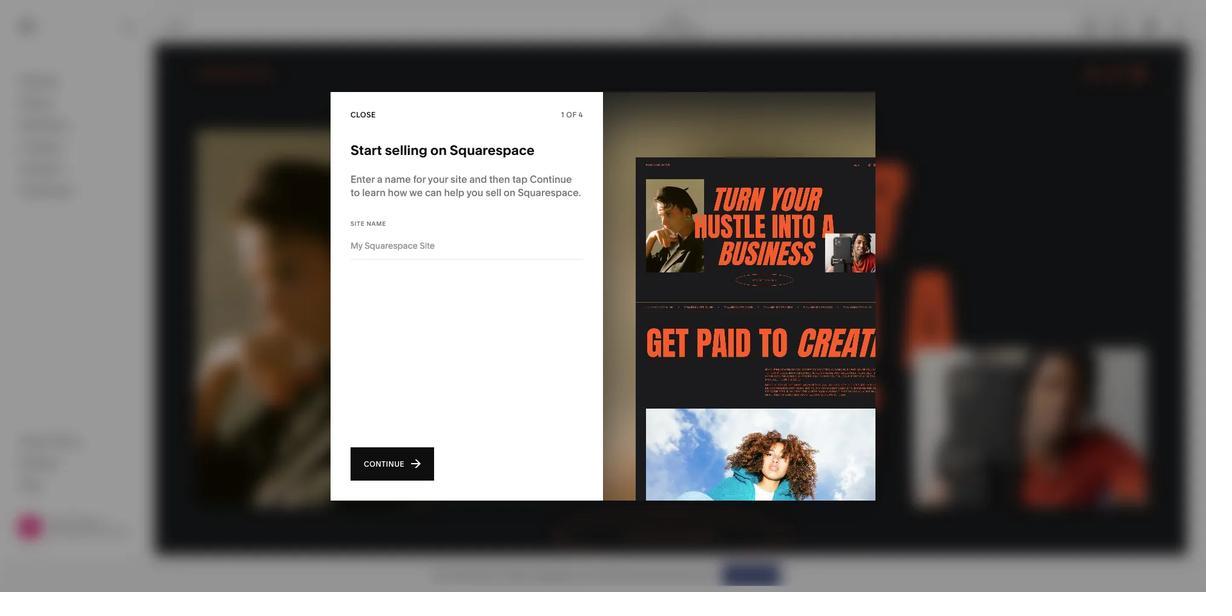 Task type: locate. For each thing, give the bounding box(es) containing it.
1 of 4
[[561, 110, 583, 119]]

1 vertical spatial continue
[[364, 460, 405, 469]]

1 horizontal spatial on
[[504, 186, 516, 198]]

out
[[653, 570, 666, 581]]

contacts
[[20, 141, 62, 153]]

how
[[388, 186, 407, 198]]

1 horizontal spatial to
[[591, 570, 599, 581]]

help
[[444, 186, 465, 198]]

trial
[[453, 570, 468, 581]]

0 vertical spatial continue
[[530, 173, 572, 185]]

squarespace.
[[518, 186, 581, 198]]

enter a name for your site and then tap continue to learn how we can help you sell on squarespace.
[[351, 173, 581, 198]]

asset library
[[20, 435, 81, 447]]

analytics
[[20, 162, 63, 174]]

1 vertical spatial on
[[504, 186, 516, 198]]

1 horizontal spatial continue
[[530, 173, 572, 185]]

1 horizontal spatial your
[[678, 570, 696, 581]]

to
[[351, 186, 360, 198], [591, 570, 599, 581]]

of right out
[[668, 570, 676, 581]]

to down the enter
[[351, 186, 360, 198]]

0 vertical spatial of
[[567, 110, 577, 119]]

0 vertical spatial name
[[385, 173, 411, 185]]

edit
[[168, 22, 186, 31]]

then
[[489, 173, 510, 185]]

1
[[561, 110, 565, 119]]

close button
[[351, 104, 376, 126]]

published
[[670, 26, 705, 35]]

0 horizontal spatial of
[[567, 110, 577, 119]]

site
[[351, 220, 365, 227]]

get
[[601, 570, 614, 581]]

on right selling
[[431, 142, 447, 158]]

0 vertical spatial on
[[431, 142, 447, 158]]

1 vertical spatial of
[[668, 570, 676, 581]]

upgrade
[[534, 570, 570, 581]]

home
[[666, 17, 687, 26]]

on
[[431, 142, 447, 158], [504, 186, 516, 198]]

0 horizontal spatial to
[[351, 186, 360, 198]]

most
[[631, 570, 651, 581]]

tap
[[513, 173, 528, 185]]

continue
[[530, 173, 572, 185], [364, 460, 405, 469]]

name right site
[[367, 220, 386, 227]]

website
[[20, 75, 58, 87]]

to left get
[[591, 570, 599, 581]]

0 horizontal spatial your
[[428, 173, 448, 185]]

days.
[[512, 570, 532, 581]]

selling
[[20, 97, 51, 109]]

on right sell
[[504, 186, 516, 198]]

edit button
[[161, 15, 194, 38]]

4
[[579, 110, 583, 119]]

0 horizontal spatial continue
[[364, 460, 405, 469]]

0 vertical spatial your
[[428, 173, 448, 185]]

site
[[451, 173, 467, 185]]

you
[[467, 186, 484, 198]]

your left site.
[[678, 570, 696, 581]]

0 vertical spatial to
[[351, 186, 360, 198]]

sell
[[486, 186, 502, 198]]

your
[[433, 570, 451, 581]]

of
[[567, 110, 577, 119], [668, 570, 676, 581]]

of right 1
[[567, 110, 577, 119]]

settings
[[20, 456, 58, 469]]

name
[[385, 173, 411, 185], [367, 220, 386, 227]]

settings link
[[20, 456, 134, 470]]

1 vertical spatial your
[[678, 570, 696, 581]]

help
[[20, 478, 42, 490]]

0 horizontal spatial on
[[431, 142, 447, 158]]

your trial ends in 14 days. upgrade now to get the most out of your site.
[[433, 570, 714, 581]]

to inside enter a name for your site and then tap continue to learn how we can help you sell on squarespace.
[[351, 186, 360, 198]]

home page · published
[[647, 17, 705, 35]]

your up can
[[428, 173, 448, 185]]

name up how
[[385, 173, 411, 185]]

your inside enter a name for your site and then tap continue to learn how we can help you sell on squarespace.
[[428, 173, 448, 185]]

scheduling link
[[20, 184, 134, 198]]

marketing
[[20, 119, 67, 131]]

asset library link
[[20, 434, 134, 449]]

asset
[[20, 435, 46, 447]]

and
[[470, 173, 487, 185]]

tab list
[[1077, 17, 1132, 36]]

start
[[351, 142, 382, 158]]

your
[[428, 173, 448, 185], [678, 570, 696, 581]]



Task type: describe. For each thing, give the bounding box(es) containing it.
·
[[667, 26, 669, 35]]

james peterson james.peterson1902@gmail.com
[[48, 518, 159, 537]]

Site name field
[[351, 239, 583, 252]]

1 vertical spatial name
[[367, 220, 386, 227]]

james
[[48, 518, 71, 527]]

close
[[351, 110, 376, 119]]

in
[[492, 570, 499, 581]]

the
[[616, 570, 629, 581]]

enter
[[351, 173, 375, 185]]

can
[[425, 186, 442, 198]]

continue button
[[351, 447, 434, 481]]

squarespace
[[450, 142, 535, 158]]

peterson
[[73, 518, 104, 527]]

website link
[[20, 75, 134, 89]]

james.peterson1902@gmail.com
[[48, 528, 159, 537]]

14
[[501, 570, 510, 581]]

1 vertical spatial to
[[591, 570, 599, 581]]

scheduling
[[20, 184, 72, 196]]

analytics link
[[20, 162, 134, 176]]

continue inside enter a name for your site and then tap continue to learn how we can help you sell on squarespace.
[[530, 173, 572, 185]]

ends
[[470, 570, 490, 581]]

help link
[[20, 478, 42, 491]]

a
[[377, 173, 383, 185]]

page
[[647, 26, 665, 35]]

on inside enter a name for your site and then tap continue to learn how we can help you sell on squarespace.
[[504, 186, 516, 198]]

now
[[572, 570, 589, 581]]

site name
[[351, 220, 386, 227]]

site.
[[698, 570, 714, 581]]

library
[[48, 435, 81, 447]]

selling link
[[20, 96, 134, 111]]

contacts link
[[20, 140, 134, 154]]

for
[[413, 173, 426, 185]]

continue inside button
[[364, 460, 405, 469]]

selling
[[385, 142, 428, 158]]

1 horizontal spatial of
[[668, 570, 676, 581]]

start selling on squarespace
[[351, 142, 535, 158]]

learn
[[362, 186, 386, 198]]

name inside enter a name for your site and then tap continue to learn how we can help you sell on squarespace.
[[385, 173, 411, 185]]

we
[[409, 186, 423, 198]]

marketing link
[[20, 118, 134, 133]]



Task type: vqa. For each thing, say whether or not it's contained in the screenshot.
Set all to system fonts
no



